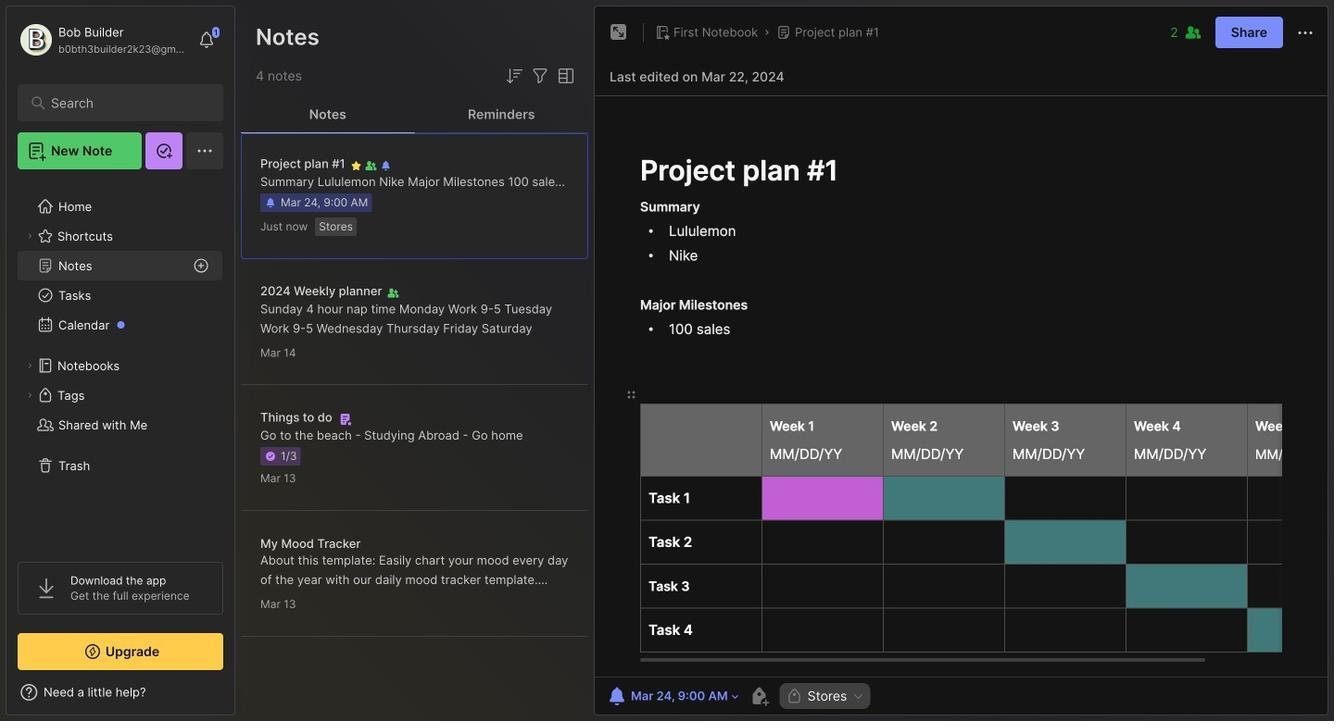 Task type: vqa. For each thing, say whether or not it's contained in the screenshot.
MORE ACTIONS field
yes



Task type: locate. For each thing, give the bounding box(es) containing it.
View options field
[[551, 65, 577, 87]]

expand tags image
[[24, 390, 35, 401]]

expand note image
[[608, 21, 630, 44]]

WHAT'S NEW field
[[6, 678, 234, 708]]

None search field
[[51, 92, 199, 114]]

Search text field
[[51, 95, 199, 112]]

tab list
[[241, 96, 588, 133]]

tree
[[6, 181, 234, 546]]

More actions field
[[1295, 21, 1317, 44]]

expand notebooks image
[[24, 361, 35, 372]]

tree inside "main" element
[[6, 181, 234, 546]]

add tag image
[[748, 686, 771, 708]]

none search field inside "main" element
[[51, 92, 199, 114]]

Edit reminder field
[[604, 684, 741, 710]]



Task type: describe. For each thing, give the bounding box(es) containing it.
click to collapse image
[[234, 688, 248, 710]]

main element
[[0, 0, 241, 722]]

add filters image
[[529, 65, 551, 87]]

Sort options field
[[503, 65, 525, 87]]

note window element
[[594, 6, 1329, 721]]

Add filters field
[[529, 65, 551, 87]]

Note Editor text field
[[595, 95, 1328, 677]]

Account field
[[18, 21, 189, 58]]

more actions image
[[1295, 22, 1317, 44]]

Stores Tag actions field
[[847, 690, 865, 703]]



